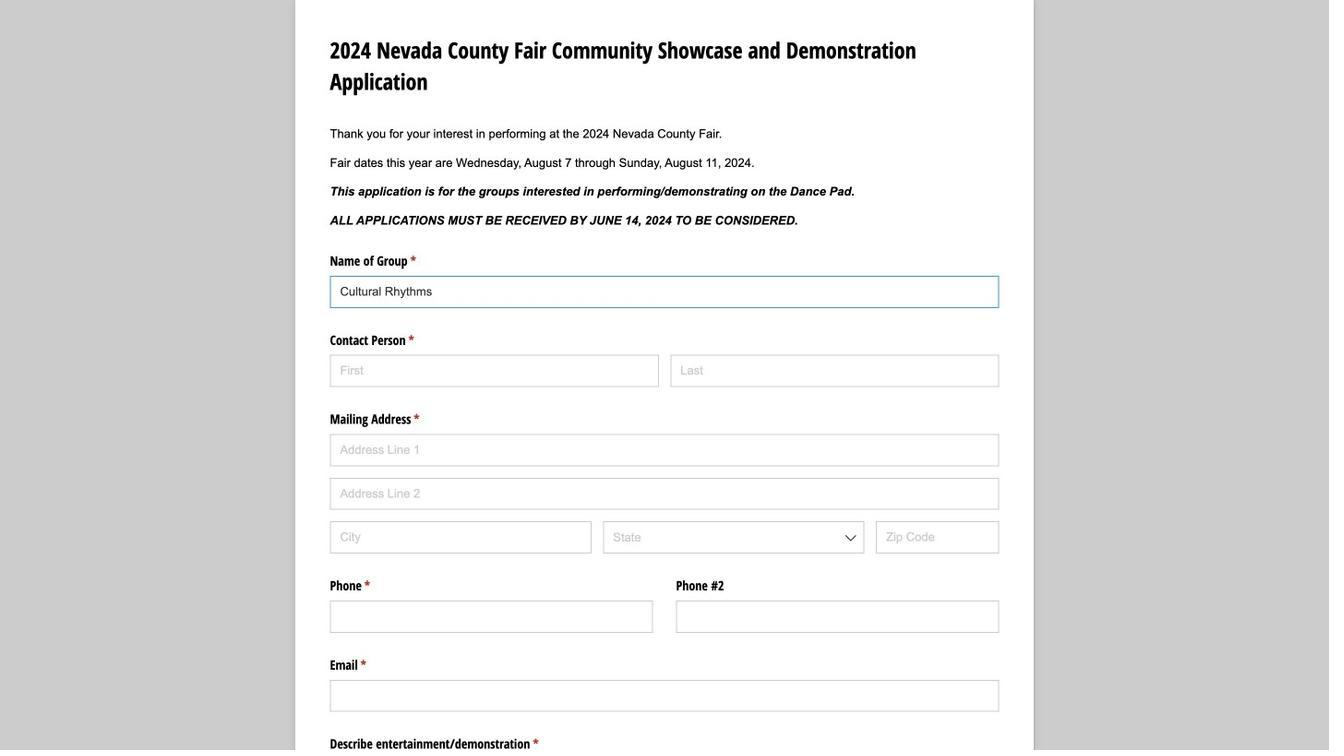 Task type: describe. For each thing, give the bounding box(es) containing it.
Last text field
[[670, 355, 999, 387]]

State text field
[[603, 522, 864, 554]]



Task type: locate. For each thing, give the bounding box(es) containing it.
None text field
[[330, 276, 999, 308], [330, 601, 653, 633], [330, 680, 999, 712], [330, 276, 999, 308], [330, 601, 653, 633], [330, 680, 999, 712]]

Address Line 2 text field
[[330, 478, 999, 510]]

None text field
[[676, 601, 999, 633]]

First text field
[[330, 355, 659, 387]]

Address Line 1 text field
[[330, 434, 999, 466]]

Zip Code text field
[[876, 522, 999, 554]]

City text field
[[330, 522, 591, 554]]



